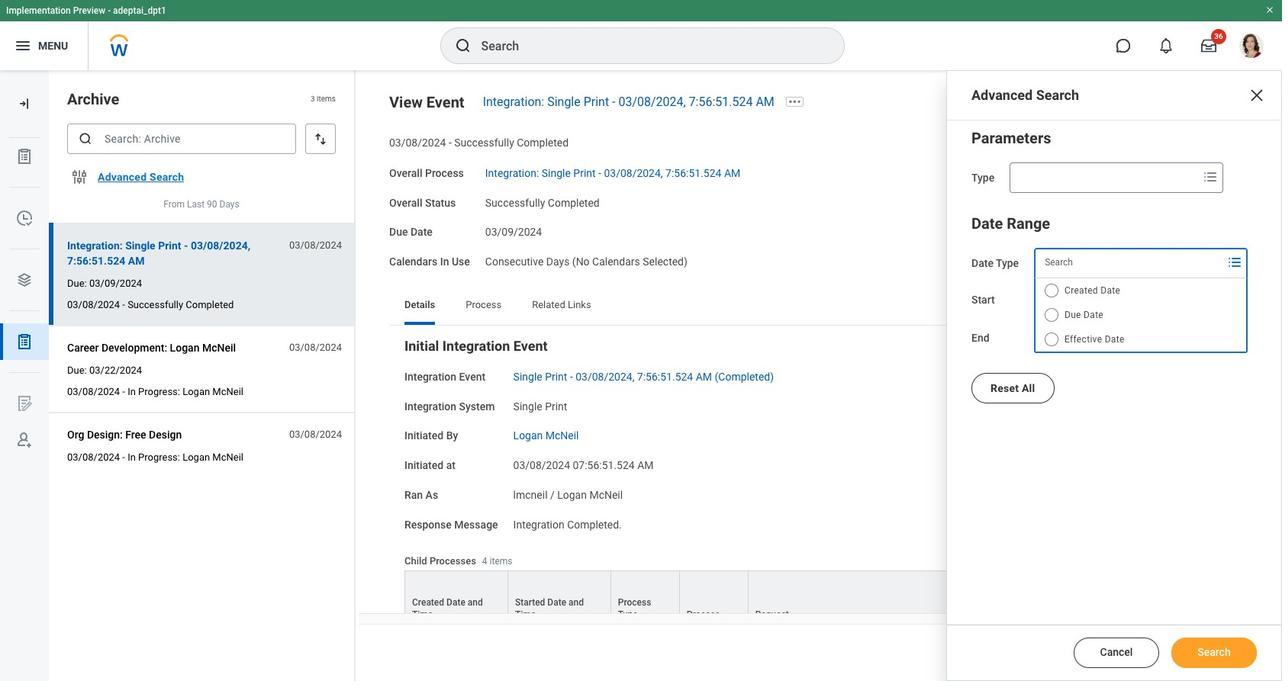 Task type: vqa. For each thing, say whether or not it's contained in the screenshot.
USA
no



Task type: describe. For each thing, give the bounding box(es) containing it.
process type button
[[611, 572, 679, 626]]

by
[[446, 430, 458, 442]]

response
[[405, 519, 452, 531]]

search inside item list element
[[150, 171, 184, 183]]

reset all button
[[972, 373, 1055, 404]]

single print - 03/08/2024, 7:56:51.524 am (completed) link
[[513, 368, 774, 383]]

consecutive
[[485, 256, 544, 268]]

integration event
[[405, 371, 486, 383]]

request
[[756, 610, 789, 621]]

use
[[452, 256, 470, 268]]

days inside item list element
[[220, 199, 240, 210]]

from
[[164, 199, 185, 210]]

3 items
[[311, 95, 336, 103]]

1 vertical spatial due
[[1065, 310, 1082, 321]]

date type
[[972, 257, 1019, 270]]

lmcneil
[[513, 489, 548, 501]]

view event
[[389, 93, 465, 111]]

last
[[187, 199, 205, 210]]

consecutive days (no calendars selected)
[[485, 256, 688, 268]]

range
[[1007, 215, 1051, 233]]

(no
[[572, 256, 590, 268]]

mcneil inside lmcneil / logan mcneil element
[[590, 489, 623, 501]]

completed inside the overall status element
[[548, 197, 600, 209]]

search image
[[78, 131, 93, 147]]

7:56:51.524 inside integration: single print - 03/08/2024, 7:56:51.524 am
[[67, 255, 125, 267]]

single inside button
[[125, 240, 156, 252]]

process button
[[680, 572, 748, 626]]

details
[[405, 299, 435, 311]]

1 03/08/2024 - in progress: logan mcneil from the top
[[67, 386, 244, 398]]

notifications large image
[[1159, 38, 1174, 53]]

response message
[[405, 519, 498, 531]]

advanced search inside dialog
[[972, 87, 1080, 103]]

parameters button
[[972, 129, 1052, 147]]

- inside integration: single print - 03/08/2024, 7:56:51.524 am
[[184, 240, 188, 252]]

90
[[207, 199, 217, 210]]

search button
[[1172, 638, 1257, 669]]

1 horizontal spatial 03/09/2024
[[485, 226, 542, 238]]

3 column header from the left
[[1155, 571, 1224, 626]]

- up overall process
[[449, 137, 452, 149]]

processes
[[430, 555, 476, 567]]

successfully completed
[[485, 197, 600, 209]]

completed.
[[567, 519, 622, 531]]

- inside implementation preview -   adeptai_dpt1 banner
[[108, 5, 111, 16]]

am inside initiated at element
[[638, 460, 654, 472]]

type for process
[[618, 610, 638, 621]]

date right effective
[[1105, 334, 1125, 345]]

due: 03/22/2024
[[67, 365, 142, 376]]

preview
[[73, 5, 105, 16]]

free
[[125, 429, 146, 441]]

07:56:51.524
[[573, 460, 635, 472]]

date range group
[[972, 211, 1257, 355]]

profile logan mcneil element
[[1231, 29, 1273, 63]]

overall for overall process
[[389, 167, 423, 179]]

days inside calendars in use element
[[547, 256, 570, 268]]

successfully inside the overall status element
[[485, 197, 545, 209]]

design
[[149, 429, 182, 441]]

links
[[568, 299, 591, 311]]

from last 90 days
[[164, 199, 240, 210]]

configure image
[[70, 168, 89, 186]]

parameters group
[[972, 126, 1257, 193]]

career development: logan mcneil
[[67, 342, 236, 354]]

integration completed.
[[513, 519, 622, 531]]

reset
[[991, 382, 1019, 395]]

org design: free design button
[[67, 426, 188, 444]]

event for integration event
[[459, 371, 486, 383]]

03/08/2024 07:56:51.524 am
[[513, 460, 654, 472]]

selected)
[[643, 256, 688, 268]]

due: 03/09/2024
[[67, 278, 142, 289]]

logan down org design: free design button
[[183, 452, 210, 463]]

single print
[[513, 400, 568, 413]]

0 vertical spatial in
[[440, 256, 449, 268]]

parameters
[[972, 129, 1052, 147]]

as
[[426, 489, 438, 501]]

items inside item list element
[[317, 95, 336, 103]]

initiated for initiated at
[[405, 460, 444, 472]]

lmcneil / logan mcneil
[[513, 489, 623, 501]]

date range button
[[972, 215, 1051, 233]]

career
[[67, 342, 99, 354]]

logan mcneil
[[513, 430, 579, 442]]

close environment banner image
[[1266, 5, 1275, 15]]

all
[[1022, 382, 1036, 395]]

4
[[482, 556, 488, 567]]

2 progress: from the top
[[138, 452, 180, 463]]

- down 03/22/2024
[[122, 386, 125, 398]]

single print - 03/08/2024, 7:56:51.524 am (completed)
[[513, 371, 774, 383]]

cancel button
[[1074, 638, 1160, 669]]

print inside button
[[158, 240, 181, 252]]

logan up integration completed.
[[557, 489, 587, 501]]

created for created date
[[1065, 286, 1099, 296]]

date up end group
[[1084, 310, 1104, 321]]

mcneil inside logan mcneil link
[[546, 430, 579, 442]]

1 progress: from the top
[[138, 386, 180, 398]]

due: for integration: single print - 03/08/2024, 7:56:51.524 am
[[67, 278, 87, 289]]

integration: single print - 03/08/2024, 7:56:51.524 am for view event
[[483, 95, 775, 109]]

Date Type field
[[1035, 249, 1223, 276]]

date range
[[972, 215, 1051, 233]]

process right process type popup button
[[687, 610, 720, 621]]

integration: for process
[[485, 167, 539, 179]]

advanced search dialog
[[947, 70, 1283, 682]]

time for created date and time
[[412, 610, 433, 621]]

logan mcneil link
[[513, 427, 579, 442]]

initiated by
[[405, 430, 458, 442]]

2 03/08/2024 - in progress: logan mcneil from the top
[[67, 452, 244, 463]]

row containing created date and time
[[405, 571, 1224, 626]]

2 column header from the left
[[1086, 571, 1155, 626]]

effective
[[1065, 334, 1103, 345]]

(completed)
[[715, 371, 774, 383]]

type inside parameters group
[[972, 172, 995, 184]]

advanced search button
[[92, 162, 190, 192]]

end
[[972, 332, 990, 344]]

implementation preview -   adeptai_dpt1 banner
[[0, 0, 1283, 70]]

user plus image
[[15, 431, 34, 450]]

process right started date and time popup button
[[618, 598, 652, 609]]

/ right the lmcneil
[[550, 489, 555, 501]]

overall for overall status
[[389, 197, 423, 209]]

3
[[311, 95, 315, 103]]

mcneil inside 'career development: logan mcneil' button
[[202, 342, 236, 354]]

/ left effective
[[1054, 330, 1061, 345]]

1 horizontal spatial search
[[1037, 87, 1080, 103]]

advanced inside advanced search dialog
[[972, 87, 1033, 103]]

created date and time
[[412, 598, 483, 621]]

clipboard image
[[15, 333, 34, 351]]

date down date type field
[[1101, 286, 1121, 296]]

started date and time button
[[508, 572, 611, 626]]

date down overall status
[[411, 226, 433, 238]]

child
[[405, 555, 427, 567]]

org
[[67, 429, 84, 441]]

calendars in use
[[389, 256, 470, 268]]

start group
[[1035, 285, 1138, 315]]

ran
[[405, 489, 423, 501]]

2 vertical spatial in
[[128, 452, 136, 463]]

date up 'date type'
[[972, 215, 1003, 233]]

reset all
[[991, 382, 1036, 395]]



Task type: locate. For each thing, give the bounding box(es) containing it.
overall process
[[389, 167, 464, 179]]

- up logan mcneil link
[[570, 371, 573, 383]]

1 vertical spatial successfully
[[485, 197, 545, 209]]

item list element
[[49, 70, 356, 682]]

calendar image for start
[[1112, 291, 1131, 309]]

inbox large image
[[1202, 38, 1217, 53]]

integration: inside button
[[67, 240, 123, 252]]

created down child on the bottom left of page
[[412, 598, 444, 609]]

2 vertical spatial completed
[[186, 299, 234, 311]]

created for created date and time
[[412, 598, 444, 609]]

in
[[440, 256, 449, 268], [128, 386, 136, 398], [128, 452, 136, 463]]

overall left the status
[[389, 197, 423, 209]]

1 vertical spatial advanced
[[98, 171, 147, 183]]

system
[[459, 400, 495, 413]]

successfully up 'career development: logan mcneil' button
[[128, 299, 183, 311]]

progress: down design
[[138, 452, 180, 463]]

advanced right configure icon
[[98, 171, 147, 183]]

and right started
[[569, 598, 584, 609]]

started
[[515, 598, 545, 609]]

in down org design: free design button
[[128, 452, 136, 463]]

due
[[389, 226, 408, 238], [1065, 310, 1082, 321]]

0 horizontal spatial search
[[150, 171, 184, 183]]

advanced up the "parameters" button
[[972, 87, 1033, 103]]

due:
[[67, 278, 87, 289], [67, 365, 87, 376]]

03/08/2024 - successfully completed up career development: logan mcneil
[[67, 299, 234, 311]]

1 horizontal spatial time
[[515, 610, 536, 621]]

1 horizontal spatial created
[[1065, 286, 1099, 296]]

1 vertical spatial overall
[[389, 197, 423, 209]]

0 vertical spatial due date
[[389, 226, 433, 238]]

successfully
[[454, 137, 514, 149], [485, 197, 545, 209], [128, 299, 183, 311]]

initial integration event
[[405, 338, 548, 354]]

03/08/2024 - successfully completed
[[389, 137, 569, 149], [67, 299, 234, 311]]

career development: logan mcneil button
[[67, 339, 242, 357]]

integration: single print - 03/08/2024, 7:56:51.524 am link for event
[[483, 95, 775, 109]]

1 column header from the left
[[1017, 571, 1086, 626]]

in left use
[[440, 256, 449, 268]]

0 vertical spatial calendar image
[[1112, 291, 1131, 309]]

related links
[[532, 299, 591, 311]]

row
[[405, 571, 1224, 626]]

event right view
[[427, 93, 465, 111]]

integration: single print - 03/08/2024, 7:56:51.524 am link down implementation preview -   adeptai_dpt1 banner
[[483, 95, 775, 109]]

calendars in use element
[[485, 247, 688, 269]]

message
[[455, 519, 498, 531]]

effective date
[[1065, 334, 1125, 345]]

type for date
[[996, 257, 1019, 270]]

0 vertical spatial 03/09/2024
[[485, 226, 542, 238]]

integration: single print - 03/08/2024, 7:56:51.524 am button
[[67, 237, 281, 270]]

1 time from the left
[[412, 610, 433, 621]]

2 calendar image from the top
[[1112, 329, 1131, 347]]

1 vertical spatial completed
[[548, 197, 600, 209]]

1 horizontal spatial and
[[569, 598, 584, 609]]

advanced
[[972, 87, 1033, 103], [98, 171, 147, 183]]

2 vertical spatial event
[[459, 371, 486, 383]]

event up system
[[459, 371, 486, 383]]

0 horizontal spatial and
[[468, 598, 483, 609]]

view
[[389, 93, 423, 111]]

03/09/2024 up consecutive
[[485, 226, 542, 238]]

1 vertical spatial integration:
[[485, 167, 539, 179]]

clipboard image
[[15, 147, 34, 166]]

time
[[412, 610, 433, 621], [515, 610, 536, 621]]

x image
[[1248, 86, 1267, 105]]

integration system
[[405, 400, 495, 413]]

0 horizontal spatial due date
[[389, 226, 433, 238]]

calendar image right effective
[[1112, 329, 1131, 347]]

am inside integration: single print - 03/08/2024, 7:56:51.524 am
[[128, 255, 145, 267]]

archive
[[67, 90, 119, 108]]

0 vertical spatial advanced
[[972, 87, 1033, 103]]

integration:
[[483, 95, 545, 109], [485, 167, 539, 179], [67, 240, 123, 252]]

due down overall status
[[389, 226, 408, 238]]

event
[[427, 93, 465, 111], [514, 338, 548, 354], [459, 371, 486, 383]]

process up 'initial integration event'
[[466, 299, 502, 311]]

in down 03/22/2024
[[128, 386, 136, 398]]

2 calendars from the left
[[592, 256, 640, 268]]

date inside created date and time
[[447, 598, 466, 609]]

1 vertical spatial integration: single print - 03/08/2024, 7:56:51.524 am
[[485, 167, 741, 179]]

integration: for event
[[483, 95, 545, 109]]

initiated left the at
[[405, 460, 444, 472]]

1 horizontal spatial advanced search
[[972, 87, 1080, 103]]

2 initiated from the top
[[405, 460, 444, 472]]

0 horizontal spatial 03/08/2024 - successfully completed
[[67, 299, 234, 311]]

print
[[584, 95, 609, 109], [574, 167, 596, 179], [158, 240, 181, 252], [545, 371, 568, 383], [545, 400, 568, 413]]

2 vertical spatial integration: single print - 03/08/2024, 7:56:51.524 am
[[67, 240, 251, 267]]

1 vertical spatial initiated
[[405, 460, 444, 472]]

0 vertical spatial items
[[317, 95, 336, 103]]

logan
[[170, 342, 200, 354], [183, 386, 210, 398], [513, 430, 543, 442], [183, 452, 210, 463], [557, 489, 587, 501]]

/ left 'created date'
[[1054, 292, 1061, 307]]

0 vertical spatial due:
[[67, 278, 87, 289]]

due date up end group
[[1065, 310, 1104, 321]]

design:
[[87, 429, 123, 441]]

prompts image
[[1226, 253, 1245, 272]]

calendar image
[[1112, 291, 1131, 309], [1112, 329, 1131, 347]]

1 vertical spatial progress:
[[138, 452, 180, 463]]

0 vertical spatial type
[[972, 172, 995, 184]]

and for started date and time
[[569, 598, 584, 609]]

items
[[317, 95, 336, 103], [490, 556, 513, 567]]

0 vertical spatial 03/08/2024 - successfully completed
[[389, 137, 569, 149]]

integration: single print - 03/08/2024, 7:56:51.524 am link for process
[[485, 164, 741, 179]]

type inside process type
[[618, 610, 638, 621]]

progress: up design
[[138, 386, 180, 398]]

single print element
[[513, 397, 568, 413]]

0 vertical spatial integration:
[[483, 95, 545, 109]]

type right started date and time popup button
[[618, 610, 638, 621]]

1 horizontal spatial calendars
[[592, 256, 640, 268]]

0 vertical spatial completed
[[517, 137, 569, 149]]

type inside date range group
[[996, 257, 1019, 270]]

03/22/2024
[[89, 365, 142, 376]]

development:
[[101, 342, 167, 354]]

days right 90
[[220, 199, 240, 210]]

1 horizontal spatial items
[[490, 556, 513, 567]]

time down started
[[515, 610, 536, 621]]

0 horizontal spatial advanced search
[[98, 171, 184, 183]]

child processes 4 items
[[405, 555, 513, 567]]

prompts image
[[1202, 168, 1220, 186]]

logan inside button
[[170, 342, 200, 354]]

due: up career in the bottom of the page
[[67, 278, 87, 289]]

items inside child processes 4 items
[[490, 556, 513, 567]]

due: for career development: logan mcneil
[[67, 365, 87, 376]]

started date and time
[[515, 598, 584, 621]]

0 vertical spatial integration: single print - 03/08/2024, 7:56:51.524 am link
[[483, 95, 775, 109]]

1 initiated from the top
[[405, 430, 444, 442]]

1 horizontal spatial 03/08/2024 - successfully completed
[[389, 137, 569, 149]]

1 overall from the top
[[389, 167, 423, 179]]

calendar image inside end group
[[1112, 329, 1131, 347]]

overall status element
[[485, 187, 600, 210]]

and down 4
[[468, 598, 483, 609]]

process up the status
[[425, 167, 464, 179]]

process type
[[618, 598, 652, 621]]

advanced inside advanced search button
[[98, 171, 147, 183]]

advanced search up from
[[98, 171, 184, 183]]

integration: single print - 03/08/2024, 7:56:51.524 am inside button
[[67, 240, 251, 267]]

integration: single print - 03/08/2024, 7:56:51.524 am up the overall status element
[[485, 167, 741, 179]]

due up end group
[[1065, 310, 1082, 321]]

1 vertical spatial event
[[514, 338, 548, 354]]

calendar image down date type field
[[1112, 291, 1131, 309]]

0 vertical spatial due
[[389, 226, 408, 238]]

tab list
[[389, 288, 1229, 325]]

1 due: from the top
[[67, 278, 87, 289]]

type down the "parameters" button
[[972, 172, 995, 184]]

cancel
[[1101, 647, 1133, 659]]

1 horizontal spatial type
[[972, 172, 995, 184]]

completed up the overall status element
[[517, 137, 569, 149]]

initiated left by
[[405, 430, 444, 442]]

time inside started date and time
[[515, 610, 536, 621]]

calendars right (no
[[592, 256, 640, 268]]

single
[[548, 95, 581, 109], [542, 167, 571, 179], [125, 240, 156, 252], [513, 371, 543, 383], [513, 400, 543, 413]]

time for started date and time
[[515, 610, 536, 621]]

adeptai_dpt1
[[113, 5, 166, 16]]

- down last
[[184, 240, 188, 252]]

calendar image inside start "group"
[[1112, 291, 1131, 309]]

1 horizontal spatial due
[[1065, 310, 1082, 321]]

1 vertical spatial in
[[128, 386, 136, 398]]

initial
[[405, 338, 439, 354]]

2 vertical spatial successfully
[[128, 299, 183, 311]]

/ down start "group"
[[1074, 330, 1080, 345]]

items right 3
[[317, 95, 336, 103]]

logan down single print
[[513, 430, 543, 442]]

0 vertical spatial search
[[1037, 87, 1080, 103]]

1 vertical spatial search
[[150, 171, 184, 183]]

and inside started date and time
[[569, 598, 584, 609]]

- right preview
[[108, 5, 111, 16]]

0 vertical spatial 03/08/2024 - in progress: logan mcneil
[[67, 386, 244, 398]]

0 horizontal spatial type
[[618, 610, 638, 621]]

overall status
[[389, 197, 456, 209]]

integration: single print - 03/08/2024, 7:56:51.524 am for overall process
[[485, 167, 741, 179]]

due date down overall status
[[389, 226, 433, 238]]

0 vertical spatial created
[[1065, 286, 1099, 296]]

03/09/2024
[[485, 226, 542, 238], [89, 278, 142, 289]]

completed inside item list element
[[186, 299, 234, 311]]

- up the overall status element
[[599, 167, 602, 179]]

related
[[532, 299, 566, 311]]

2 time from the left
[[515, 610, 536, 621]]

integration: single print - 03/08/2024, 7:56:51.524 am link up the overall status element
[[485, 164, 741, 179]]

2 horizontal spatial type
[[996, 257, 1019, 270]]

0 horizontal spatial items
[[317, 95, 336, 103]]

1 calendars from the left
[[389, 256, 438, 268]]

1 vertical spatial advanced search
[[98, 171, 184, 183]]

search image
[[454, 37, 472, 55]]

items right 4
[[490, 556, 513, 567]]

1 vertical spatial type
[[996, 257, 1019, 270]]

process inside tab list
[[466, 299, 502, 311]]

1 horizontal spatial advanced
[[972, 87, 1033, 103]]

completed up calendars in use element
[[548, 197, 600, 209]]

0 horizontal spatial time
[[412, 610, 433, 621]]

0 vertical spatial advanced search
[[972, 87, 1080, 103]]

2 and from the left
[[569, 598, 584, 609]]

integration: single print - 03/08/2024, 7:56:51.524 am down from
[[67, 240, 251, 267]]

0 vertical spatial days
[[220, 199, 240, 210]]

successfully up overall process
[[454, 137, 514, 149]]

progress:
[[138, 386, 180, 398], [138, 452, 180, 463]]

logan right the development:
[[170, 342, 200, 354]]

/
[[1054, 292, 1061, 307], [1074, 292, 1080, 307], [1054, 330, 1061, 345], [1074, 330, 1080, 345], [550, 489, 555, 501]]

days
[[220, 199, 240, 210], [547, 256, 570, 268]]

- down due: 03/09/2024
[[122, 299, 125, 311]]

0 vertical spatial progress:
[[138, 386, 180, 398]]

time down child on the bottom left of page
[[412, 610, 433, 621]]

0 vertical spatial integration: single print - 03/08/2024, 7:56:51.524 am
[[483, 95, 775, 109]]

date inside started date and time
[[548, 598, 567, 609]]

integration for integration system
[[405, 400, 457, 413]]

due: down career in the bottom of the page
[[67, 365, 87, 376]]

event for view event
[[427, 93, 465, 111]]

03/08/2024 - successfully completed inside item list element
[[67, 299, 234, 311]]

implementation
[[6, 5, 71, 16]]

- down implementation preview -   adeptai_dpt1 banner
[[612, 95, 616, 109]]

1 vertical spatial days
[[547, 256, 570, 268]]

created inside created date and time
[[412, 598, 444, 609]]

date down child processes 4 items at left bottom
[[447, 598, 466, 609]]

integration down the lmcneil
[[513, 519, 565, 531]]

1 vertical spatial items
[[490, 556, 513, 567]]

event down related
[[514, 338, 548, 354]]

column header
[[1017, 571, 1086, 626], [1086, 571, 1155, 626], [1155, 571, 1224, 626]]

ran as
[[405, 489, 438, 501]]

due date element
[[485, 217, 542, 240]]

0 horizontal spatial due
[[389, 226, 408, 238]]

03/08/2024 - in progress: logan mcneil
[[67, 386, 244, 398], [67, 452, 244, 463]]

03/08/2024 - in progress: logan mcneil down design
[[67, 452, 244, 463]]

at
[[446, 460, 456, 472]]

status
[[425, 197, 456, 209]]

1 vertical spatial 03/08/2024 - in progress: logan mcneil
[[67, 452, 244, 463]]

0 vertical spatial initiated
[[405, 430, 444, 442]]

1 vertical spatial integration: single print - 03/08/2024, 7:56:51.524 am link
[[485, 164, 741, 179]]

03/08/2024
[[389, 137, 446, 149], [289, 240, 342, 251], [67, 299, 120, 311], [289, 342, 342, 354], [67, 386, 120, 398], [289, 429, 342, 441], [67, 452, 120, 463], [513, 460, 570, 472]]

advanced search inside button
[[98, 171, 184, 183]]

0 horizontal spatial advanced
[[98, 171, 147, 183]]

org design: free design
[[67, 429, 182, 441]]

integration down initial at left
[[405, 371, 457, 383]]

tab list containing details
[[389, 288, 1229, 325]]

logan down 'career development: logan mcneil' button
[[183, 386, 210, 398]]

1 and from the left
[[468, 598, 483, 609]]

and for created date and time
[[468, 598, 483, 609]]

0 vertical spatial event
[[427, 93, 465, 111]]

lmcneil / logan mcneil element
[[513, 486, 623, 501]]

1 vertical spatial created
[[412, 598, 444, 609]]

1 vertical spatial calendar image
[[1112, 329, 1131, 347]]

0 horizontal spatial created
[[412, 598, 444, 609]]

process
[[425, 167, 464, 179], [466, 299, 502, 311], [618, 598, 652, 609], [687, 610, 720, 621]]

integration
[[443, 338, 510, 354], [405, 371, 457, 383], [405, 400, 457, 413], [513, 519, 565, 531]]

0 horizontal spatial 03/09/2024
[[89, 278, 142, 289]]

2 vertical spatial search
[[1198, 647, 1231, 659]]

completed
[[517, 137, 569, 149], [548, 197, 600, 209], [186, 299, 234, 311]]

1 calendar image from the top
[[1112, 291, 1131, 309]]

03/09/2024 inside item list element
[[89, 278, 142, 289]]

1 vertical spatial due:
[[67, 365, 87, 376]]

date up the start
[[972, 257, 994, 270]]

integration for integration completed.
[[513, 519, 565, 531]]

1 vertical spatial due date
[[1065, 310, 1104, 321]]

03/08/2024,
[[619, 95, 686, 109], [604, 167, 663, 179], [191, 240, 251, 252], [576, 371, 635, 383]]

completed down integration: single print - 03/08/2024, 7:56:51.524 am button
[[186, 299, 234, 311]]

03/09/2024 down integration: single print - 03/08/2024, 7:56:51.524 am button
[[89, 278, 142, 289]]

time inside created date and time
[[412, 610, 433, 621]]

date right started
[[548, 598, 567, 609]]

request button
[[749, 572, 947, 626]]

2 overall from the top
[[389, 197, 423, 209]]

- inside single print - 03/08/2024, 7:56:51.524 am (completed) link
[[570, 371, 573, 383]]

initiated at
[[405, 460, 456, 472]]

1 vertical spatial 03/08/2024 - successfully completed
[[67, 299, 234, 311]]

2 horizontal spatial search
[[1198, 647, 1231, 659]]

overall up overall status
[[389, 167, 423, 179]]

1 vertical spatial 03/09/2024
[[89, 278, 142, 289]]

initiated at element
[[513, 450, 654, 473]]

0 horizontal spatial days
[[220, 199, 240, 210]]

calendar image for end
[[1112, 329, 1131, 347]]

successfully up due date element
[[485, 197, 545, 209]]

7:56:51.524
[[689, 95, 753, 109], [666, 167, 722, 179], [67, 255, 125, 267], [637, 371, 693, 383]]

and inside created date and time
[[468, 598, 483, 609]]

created date and time button
[[405, 572, 508, 626]]

successfully inside item list element
[[128, 299, 183, 311]]

end group
[[1035, 323, 1138, 353]]

03/08/2024, inside integration: single print - 03/08/2024, 7:56:51.524 am
[[191, 240, 251, 252]]

calendars up details in the left of the page
[[389, 256, 438, 268]]

rename image
[[15, 395, 34, 413]]

2 vertical spatial type
[[618, 610, 638, 621]]

03/08/2024 - in progress: logan mcneil down 'career development: logan mcneil' button
[[67, 386, 244, 398]]

list
[[0, 138, 49, 459]]

overall
[[389, 167, 423, 179], [389, 197, 423, 209]]

integration for integration event
[[405, 371, 457, 383]]

integration: single print - 03/08/2024, 7:56:51.524 am down implementation preview -   adeptai_dpt1 banner
[[483, 95, 775, 109]]

integration up integration event
[[443, 338, 510, 354]]

due date
[[389, 226, 433, 238], [1065, 310, 1104, 321]]

1 horizontal spatial due date
[[1065, 310, 1104, 321]]

0 vertical spatial overall
[[389, 167, 423, 179]]

implementation preview -   adeptai_dpt1
[[6, 5, 166, 16]]

type down the date range
[[996, 257, 1019, 270]]

- down org design: free design
[[122, 452, 125, 463]]

/ up end group
[[1074, 292, 1080, 307]]

0 horizontal spatial calendars
[[389, 256, 438, 268]]

initiated for initiated by
[[405, 430, 444, 442]]

integration up initiated by
[[405, 400, 457, 413]]

03/08/2024 inside initiated at element
[[513, 460, 570, 472]]

advanced search up the "parameters" button
[[972, 87, 1080, 103]]

0 vertical spatial successfully
[[454, 137, 514, 149]]

2 due: from the top
[[67, 365, 87, 376]]

03/08/2024 - successfully completed up overall process
[[389, 137, 569, 149]]

2 vertical spatial integration:
[[67, 240, 123, 252]]

Type field
[[1011, 164, 1199, 192]]

search
[[1037, 87, 1080, 103], [150, 171, 184, 183], [1198, 647, 1231, 659]]

created up end group
[[1065, 286, 1099, 296]]

1 horizontal spatial days
[[547, 256, 570, 268]]

date
[[972, 215, 1003, 233], [411, 226, 433, 238], [972, 257, 994, 270], [1101, 286, 1121, 296], [1084, 310, 1104, 321], [1105, 334, 1125, 345], [447, 598, 466, 609], [548, 598, 567, 609]]

start
[[972, 294, 995, 306]]

days left (no
[[547, 256, 570, 268]]



